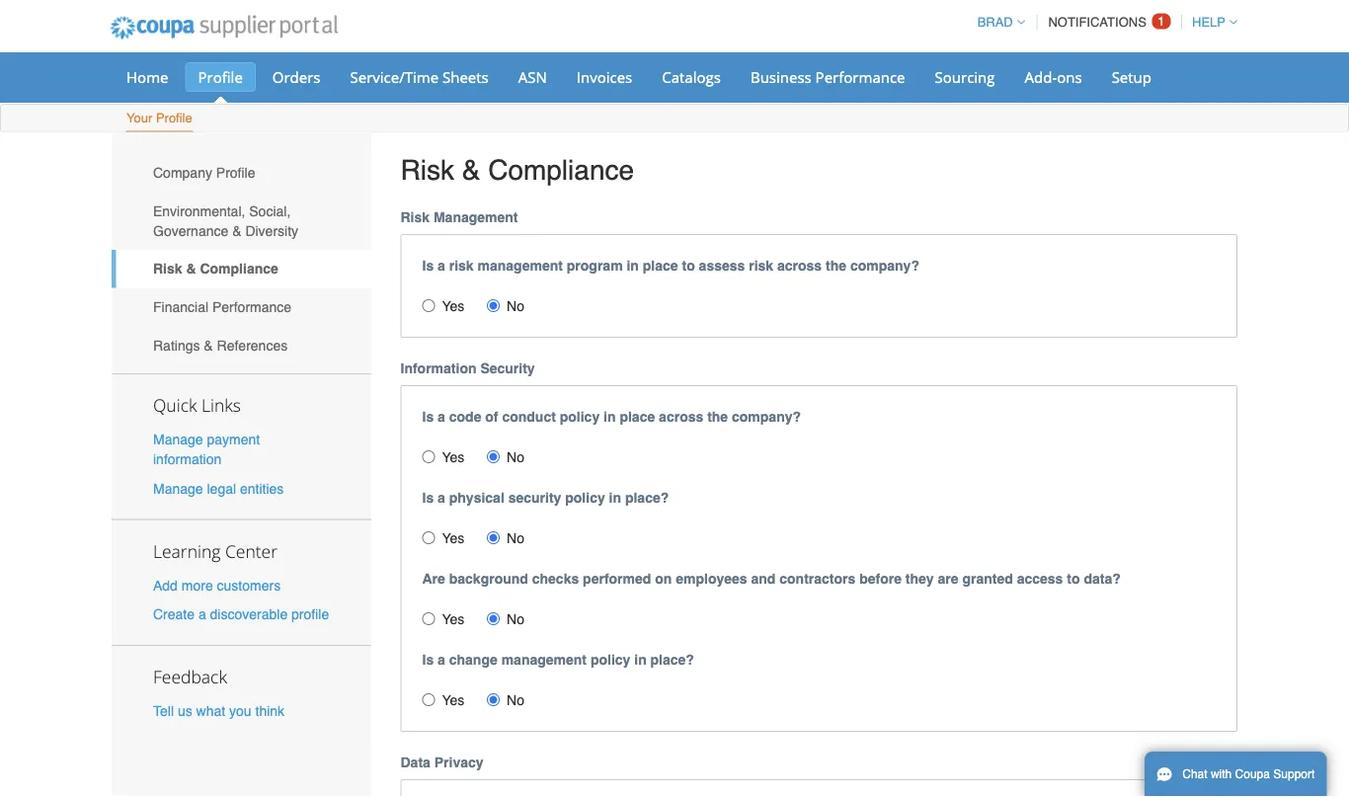 Task type: describe. For each thing, give the bounding box(es) containing it.
profile inside the "profile" link
[[198, 67, 243, 87]]

performed
[[583, 571, 651, 587]]

ratings
[[153, 337, 200, 353]]

orders link
[[260, 62, 333, 92]]

manage legal entities
[[153, 481, 284, 496]]

add-ons link
[[1012, 62, 1095, 92]]

yes for is a risk management program in place to assess risk across the company?
[[442, 298, 465, 314]]

legal
[[207, 481, 236, 496]]

create a discoverable profile
[[153, 606, 329, 622]]

company profile
[[153, 165, 255, 181]]

add more customers
[[153, 577, 281, 593]]

a for physical
[[438, 490, 445, 506]]

more
[[182, 577, 213, 593]]

0 vertical spatial place
[[643, 258, 678, 274]]

no for physical
[[507, 531, 525, 546]]

company
[[153, 165, 212, 181]]

catalogs
[[662, 67, 721, 87]]

no for change
[[507, 693, 525, 708]]

0 vertical spatial risk & compliance
[[401, 154, 634, 186]]

a for discoverable
[[198, 606, 206, 622]]

0 horizontal spatial risk & compliance
[[153, 261, 278, 277]]

and
[[751, 571, 776, 587]]

help link
[[1184, 15, 1238, 30]]

change
[[449, 652, 498, 668]]

invoices
[[577, 67, 632, 87]]

environmental, social, governance & diversity
[[153, 203, 298, 239]]

2 risk from the left
[[749, 258, 774, 274]]

learning center
[[153, 539, 278, 563]]

feedback
[[153, 665, 227, 688]]

information
[[401, 361, 477, 376]]

financial performance link
[[112, 288, 371, 326]]

home link
[[114, 62, 181, 92]]

checks
[[532, 571, 579, 587]]

tell
[[153, 703, 174, 719]]

information security
[[401, 361, 535, 376]]

chat with coupa support button
[[1145, 752, 1327, 797]]

what
[[196, 703, 225, 719]]

business
[[751, 67, 812, 87]]

brad link
[[969, 15, 1025, 30]]

risk management
[[401, 210, 518, 225]]

is a physical security policy in place?
[[422, 490, 669, 506]]

help
[[1192, 15, 1226, 30]]

a for change
[[438, 652, 445, 668]]

before
[[860, 571, 902, 587]]

invoices link
[[564, 62, 645, 92]]

data privacy
[[401, 755, 484, 771]]

catalogs link
[[649, 62, 734, 92]]

2 vertical spatial risk
[[153, 261, 182, 277]]

place? for is a change management policy in place?
[[651, 652, 694, 668]]

payment
[[207, 432, 260, 448]]

your profile link
[[125, 106, 193, 132]]

profile for company profile
[[216, 165, 255, 181]]

profile link
[[185, 62, 256, 92]]

1 horizontal spatial the
[[826, 258, 847, 274]]

is for is a risk management program in place to assess risk across the company?
[[422, 258, 434, 274]]

background
[[449, 571, 528, 587]]

sourcing
[[935, 67, 995, 87]]

1 vertical spatial across
[[659, 409, 704, 425]]

business performance
[[751, 67, 905, 87]]

diversity
[[245, 223, 298, 239]]

is for is a physical security policy in place?
[[422, 490, 434, 506]]

your profile
[[126, 111, 192, 125]]

policy for management
[[591, 652, 631, 668]]

notifications 1
[[1049, 14, 1165, 30]]

create a discoverable profile link
[[153, 606, 329, 622]]

0 vertical spatial across
[[777, 258, 822, 274]]

& inside environmental, social, governance & diversity
[[232, 223, 242, 239]]

asn
[[518, 67, 547, 87]]

customers
[[217, 577, 281, 593]]

financial performance
[[153, 299, 291, 315]]

ratings & references
[[153, 337, 288, 353]]

program
[[567, 258, 623, 274]]

1 risk from the left
[[449, 258, 474, 274]]

with
[[1211, 768, 1232, 781]]

quick
[[153, 394, 197, 417]]

performance for business performance
[[816, 67, 905, 87]]

is a risk management program in place to assess risk across the company?
[[422, 258, 920, 274]]

they
[[906, 571, 934, 587]]

manage payment information
[[153, 432, 260, 467]]

0 horizontal spatial the
[[707, 409, 728, 425]]

& down governance
[[186, 261, 196, 277]]

tell us what you think
[[153, 703, 285, 719]]

security
[[480, 361, 535, 376]]

sheets
[[443, 67, 489, 87]]

brad
[[978, 15, 1013, 30]]

place? for is a physical security policy in place?
[[625, 490, 669, 506]]

references
[[217, 337, 288, 353]]

on
[[655, 571, 672, 587]]

in for risk
[[627, 258, 639, 274]]

service/time sheets link
[[337, 62, 502, 92]]

manage payment information link
[[153, 432, 260, 467]]

center
[[225, 539, 278, 563]]

home
[[126, 67, 168, 87]]

service/time sheets
[[350, 67, 489, 87]]

ratings & references link
[[112, 326, 371, 364]]



Task type: vqa. For each thing, say whether or not it's contained in the screenshot.
Peer Name text box
no



Task type: locate. For each thing, give the bounding box(es) containing it.
conduct
[[502, 409, 556, 425]]

think
[[255, 703, 285, 719]]

3 yes from the top
[[442, 531, 465, 546]]

1
[[1158, 14, 1165, 29]]

management for program
[[478, 258, 563, 274]]

add-
[[1025, 67, 1057, 87]]

performance for financial performance
[[212, 299, 291, 315]]

chat
[[1183, 768, 1208, 781]]

is for is a change management policy in place?
[[422, 652, 434, 668]]

management
[[434, 210, 518, 225]]

are
[[938, 571, 959, 587]]

a left the physical
[[438, 490, 445, 506]]

manage up 'information'
[[153, 432, 203, 448]]

granted
[[963, 571, 1013, 587]]

4 no from the top
[[507, 612, 525, 627]]

& left "diversity"
[[232, 223, 242, 239]]

1 horizontal spatial to
[[1067, 571, 1080, 587]]

yes up are
[[442, 531, 465, 546]]

0 vertical spatial manage
[[153, 432, 203, 448]]

company?
[[850, 258, 920, 274], [732, 409, 801, 425]]

in right conduct
[[604, 409, 616, 425]]

a for risk
[[438, 258, 445, 274]]

no up security
[[507, 298, 525, 314]]

performance inside financial performance link
[[212, 299, 291, 315]]

no for risk
[[507, 298, 525, 314]]

4 is from the top
[[422, 652, 434, 668]]

you
[[229, 703, 252, 719]]

yes down change
[[442, 693, 465, 708]]

& up management
[[462, 154, 481, 186]]

management down management
[[478, 258, 563, 274]]

contractors
[[780, 571, 856, 587]]

orders
[[272, 67, 321, 87]]

learning
[[153, 539, 221, 563]]

no down is a change management policy in place?
[[507, 693, 525, 708]]

performance
[[816, 67, 905, 87], [212, 299, 291, 315]]

0 horizontal spatial compliance
[[200, 261, 278, 277]]

are
[[422, 571, 445, 587]]

the
[[826, 258, 847, 274], [707, 409, 728, 425]]

financial
[[153, 299, 208, 315]]

a down the risk management
[[438, 258, 445, 274]]

5 no from the top
[[507, 693, 525, 708]]

1 horizontal spatial performance
[[816, 67, 905, 87]]

yes for is a change management policy in place?
[[442, 693, 465, 708]]

place? up on
[[625, 490, 669, 506]]

profile up environmental, social, governance & diversity link
[[216, 165, 255, 181]]

1 vertical spatial manage
[[153, 481, 203, 496]]

compliance down asn link
[[488, 154, 634, 186]]

ons
[[1057, 67, 1082, 87]]

no for code
[[507, 450, 525, 465]]

yes up the information security
[[442, 298, 465, 314]]

0 vertical spatial management
[[478, 258, 563, 274]]

1 vertical spatial compliance
[[200, 261, 278, 277]]

None radio
[[487, 299, 500, 312], [422, 451, 435, 463], [487, 451, 500, 463], [487, 532, 500, 544], [487, 613, 500, 625], [487, 299, 500, 312], [422, 451, 435, 463], [487, 451, 500, 463], [487, 532, 500, 544], [487, 613, 500, 625]]

yes for is a code of conduct policy in place across the company?
[[442, 450, 465, 465]]

management for policy
[[501, 652, 587, 668]]

navigation containing notifications 1
[[969, 3, 1238, 41]]

1 horizontal spatial company?
[[850, 258, 920, 274]]

to left the data?
[[1067, 571, 1080, 587]]

0 horizontal spatial company?
[[732, 409, 801, 425]]

code
[[449, 409, 482, 425]]

4 yes from the top
[[442, 612, 465, 627]]

1 vertical spatial the
[[707, 409, 728, 425]]

environmental,
[[153, 203, 245, 219]]

in down the "performed"
[[634, 652, 647, 668]]

no down conduct
[[507, 450, 525, 465]]

business performance link
[[738, 62, 918, 92]]

support
[[1274, 768, 1315, 781]]

risk left management
[[401, 210, 430, 225]]

policy right security
[[565, 490, 605, 506]]

1 horizontal spatial risk & compliance
[[401, 154, 634, 186]]

place? down on
[[651, 652, 694, 668]]

profile
[[291, 606, 329, 622]]

are background checks performed on employees and contractors before they are granted access to data?
[[422, 571, 1121, 587]]

1 vertical spatial risk & compliance
[[153, 261, 278, 277]]

manage inside manage payment information
[[153, 432, 203, 448]]

quick links
[[153, 394, 241, 417]]

1 vertical spatial profile
[[156, 111, 192, 125]]

performance right business
[[816, 67, 905, 87]]

social,
[[249, 203, 291, 219]]

profile inside your profile link
[[156, 111, 192, 125]]

is a code of conduct policy in place across the company?
[[422, 409, 801, 425]]

manage down 'information'
[[153, 481, 203, 496]]

yes for is a physical security policy in place?
[[442, 531, 465, 546]]

profile down coupa supplier portal image
[[198, 67, 243, 87]]

1 vertical spatial place?
[[651, 652, 694, 668]]

0 horizontal spatial risk
[[449, 258, 474, 274]]

is left code on the bottom left of page
[[422, 409, 434, 425]]

in for physical
[[609, 490, 621, 506]]

add-ons
[[1025, 67, 1082, 87]]

policy right conduct
[[560, 409, 600, 425]]

0 vertical spatial the
[[826, 258, 847, 274]]

0 vertical spatial place?
[[625, 490, 669, 506]]

yes down code on the bottom left of page
[[442, 450, 465, 465]]

0 vertical spatial company?
[[850, 258, 920, 274]]

2 yes from the top
[[442, 450, 465, 465]]

no down security
[[507, 531, 525, 546]]

to left assess
[[682, 258, 695, 274]]

2 is from the top
[[422, 409, 434, 425]]

profile inside company profile link
[[216, 165, 255, 181]]

1 vertical spatial performance
[[212, 299, 291, 315]]

coupa
[[1235, 768, 1270, 781]]

manage legal entities link
[[153, 481, 284, 496]]

0 horizontal spatial to
[[682, 258, 695, 274]]

risk up the risk management
[[401, 154, 454, 186]]

1 vertical spatial company?
[[732, 409, 801, 425]]

discoverable
[[210, 606, 288, 622]]

is for is a code of conduct policy in place across the company?
[[422, 409, 434, 425]]

0 vertical spatial compliance
[[488, 154, 634, 186]]

policy for security
[[565, 490, 605, 506]]

3 is from the top
[[422, 490, 434, 506]]

1 vertical spatial to
[[1067, 571, 1080, 587]]

a left code on the bottom left of page
[[438, 409, 445, 425]]

yes for are background checks performed on employees and contractors before they are granted access to data?
[[442, 612, 465, 627]]

0 horizontal spatial performance
[[212, 299, 291, 315]]

of
[[485, 409, 498, 425]]

place?
[[625, 490, 669, 506], [651, 652, 694, 668]]

across
[[777, 258, 822, 274], [659, 409, 704, 425]]

&
[[462, 154, 481, 186], [232, 223, 242, 239], [186, 261, 196, 277], [204, 337, 213, 353]]

performance inside business performance link
[[816, 67, 905, 87]]

notifications
[[1049, 15, 1147, 30]]

manage for manage payment information
[[153, 432, 203, 448]]

compliance
[[488, 154, 634, 186], [200, 261, 278, 277]]

management
[[478, 258, 563, 274], [501, 652, 587, 668]]

risk right assess
[[749, 258, 774, 274]]

0 vertical spatial to
[[682, 258, 695, 274]]

a for code
[[438, 409, 445, 425]]

setup link
[[1099, 62, 1165, 92]]

compliance up financial performance link on the left top of page
[[200, 261, 278, 277]]

risk & compliance up management
[[401, 154, 634, 186]]

add more customers link
[[153, 577, 281, 593]]

0 vertical spatial profile
[[198, 67, 243, 87]]

yes down are
[[442, 612, 465, 627]]

0 vertical spatial performance
[[816, 67, 905, 87]]

is
[[422, 258, 434, 274], [422, 409, 434, 425], [422, 490, 434, 506], [422, 652, 434, 668]]

None radio
[[422, 299, 435, 312], [422, 532, 435, 544], [422, 613, 435, 625], [422, 694, 435, 706], [487, 694, 500, 706], [422, 299, 435, 312], [422, 532, 435, 544], [422, 613, 435, 625], [422, 694, 435, 706], [487, 694, 500, 706]]

data?
[[1084, 571, 1121, 587]]

1 vertical spatial place
[[620, 409, 655, 425]]

1 no from the top
[[507, 298, 525, 314]]

assess
[[699, 258, 745, 274]]

profile for your profile
[[156, 111, 192, 125]]

no for checks
[[507, 612, 525, 627]]

access
[[1017, 571, 1063, 587]]

risk down the risk management
[[449, 258, 474, 274]]

security
[[508, 490, 561, 506]]

physical
[[449, 490, 505, 506]]

coupa supplier portal image
[[97, 3, 351, 52]]

in for change
[[634, 652, 647, 668]]

0 horizontal spatial across
[[659, 409, 704, 425]]

1 vertical spatial policy
[[565, 490, 605, 506]]

sourcing link
[[922, 62, 1008, 92]]

is a change management policy in place?
[[422, 652, 694, 668]]

chat with coupa support
[[1183, 768, 1315, 781]]

risk up financial
[[153, 261, 182, 277]]

is left the physical
[[422, 490, 434, 506]]

in right "program"
[[627, 258, 639, 274]]

links
[[202, 394, 241, 417]]

0 vertical spatial policy
[[560, 409, 600, 425]]

your
[[126, 111, 152, 125]]

1 is from the top
[[422, 258, 434, 274]]

management right change
[[501, 652, 587, 668]]

1 horizontal spatial compliance
[[488, 154, 634, 186]]

5 yes from the top
[[442, 693, 465, 708]]

navigation
[[969, 3, 1238, 41]]

profile right your
[[156, 111, 192, 125]]

3 no from the top
[[507, 531, 525, 546]]

setup
[[1112, 67, 1152, 87]]

1 manage from the top
[[153, 432, 203, 448]]

performance up references
[[212, 299, 291, 315]]

place
[[643, 258, 678, 274], [620, 409, 655, 425]]

a right the create
[[198, 606, 206, 622]]

in right security
[[609, 490, 621, 506]]

is down the risk management
[[422, 258, 434, 274]]

1 vertical spatial management
[[501, 652, 587, 668]]

1 horizontal spatial risk
[[749, 258, 774, 274]]

no
[[507, 298, 525, 314], [507, 450, 525, 465], [507, 531, 525, 546], [507, 612, 525, 627], [507, 693, 525, 708]]

policy down the "performed"
[[591, 652, 631, 668]]

add
[[153, 577, 178, 593]]

2 manage from the top
[[153, 481, 203, 496]]

data
[[401, 755, 431, 771]]

no down background
[[507, 612, 525, 627]]

entities
[[240, 481, 284, 496]]

create
[[153, 606, 195, 622]]

risk & compliance link
[[112, 250, 371, 288]]

& right ratings
[[204, 337, 213, 353]]

asn link
[[506, 62, 560, 92]]

1 yes from the top
[[442, 298, 465, 314]]

0 vertical spatial risk
[[401, 154, 454, 186]]

is left change
[[422, 652, 434, 668]]

1 vertical spatial risk
[[401, 210, 430, 225]]

2 vertical spatial policy
[[591, 652, 631, 668]]

1 horizontal spatial across
[[777, 258, 822, 274]]

risk
[[449, 258, 474, 274], [749, 258, 774, 274]]

manage
[[153, 432, 203, 448], [153, 481, 203, 496]]

2 vertical spatial profile
[[216, 165, 255, 181]]

a left change
[[438, 652, 445, 668]]

manage for manage legal entities
[[153, 481, 203, 496]]

2 no from the top
[[507, 450, 525, 465]]

tell us what you think button
[[153, 701, 285, 721]]

information
[[153, 452, 222, 467]]

risk & compliance up financial performance
[[153, 261, 278, 277]]



